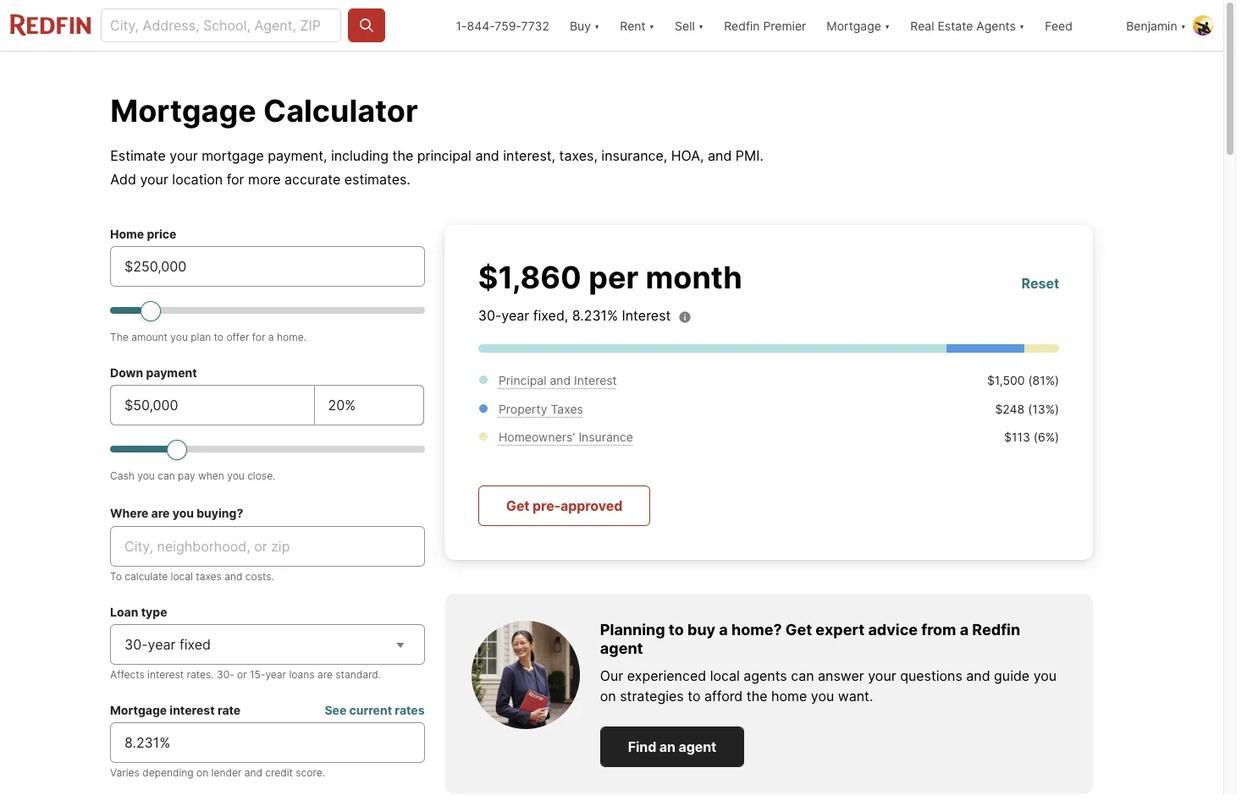 Task type: locate. For each thing, give the bounding box(es) containing it.
get left pre-
[[506, 497, 530, 514]]

844-
[[467, 18, 495, 33]]

amount
[[131, 331, 168, 344]]

$248
[[995, 402, 1025, 416]]

local up afford
[[710, 668, 740, 685]]

0 horizontal spatial get
[[506, 497, 530, 514]]

2 horizontal spatial your
[[868, 668, 896, 685]]

6 ▾ from the left
[[1181, 18, 1186, 33]]

rent ▾
[[620, 18, 655, 33]]

rent
[[620, 18, 646, 33]]

3 ▾ from the left
[[698, 18, 704, 33]]

interest
[[147, 669, 184, 682], [170, 704, 215, 718]]

see current rates
[[325, 704, 425, 718]]

varies depending on lender and credit score.
[[110, 767, 325, 780]]

0 vertical spatial 30-
[[478, 307, 502, 324]]

to inside planning to buy a home? get expert advice from a redfin agent
[[669, 621, 684, 639]]

depending
[[142, 767, 194, 780]]

0 horizontal spatial year
[[148, 637, 176, 654]]

0 vertical spatial interest
[[147, 669, 184, 682]]

30-year fixed, 8.231% interest
[[478, 307, 671, 324]]

mortgage down "affects"
[[110, 704, 167, 718]]

30- for 30-year fixed
[[125, 637, 148, 654]]

2 ▾ from the left
[[649, 18, 655, 33]]

2 vertical spatial year
[[265, 669, 286, 682]]

1 ▾ from the left
[[594, 18, 600, 33]]

interest down 30-year fixed
[[147, 669, 184, 682]]

1 horizontal spatial on
[[600, 688, 616, 705]]

None text field
[[328, 395, 410, 416]]

on
[[600, 688, 616, 705], [196, 767, 208, 780]]

1 horizontal spatial year
[[265, 669, 286, 682]]

agent down planning
[[600, 640, 643, 658]]

buying?
[[197, 506, 243, 521]]

add
[[110, 171, 136, 188]]

your up want.
[[868, 668, 896, 685]]

30-year fixed
[[125, 637, 211, 654]]

1 vertical spatial can
[[791, 668, 814, 685]]

mortgage inside dropdown button
[[827, 18, 881, 33]]

local for agents
[[710, 668, 740, 685]]

1 horizontal spatial for
[[252, 331, 265, 344]]

year
[[502, 307, 529, 324], [148, 637, 176, 654], [265, 669, 286, 682]]

▾ left user photo
[[1181, 18, 1186, 33]]

1 vertical spatial interest
[[170, 704, 215, 718]]

▾ right sell
[[698, 18, 704, 33]]

0 vertical spatial on
[[600, 688, 616, 705]]

4 ▾ from the left
[[885, 18, 890, 33]]

are right loans
[[317, 669, 333, 682]]

the down agents
[[747, 688, 768, 705]]

2 horizontal spatial to
[[688, 688, 701, 705]]

▾ right buy
[[594, 18, 600, 33]]

30- left or
[[217, 669, 234, 682]]

5 ▾ from the left
[[1019, 18, 1025, 33]]

1 vertical spatial interest
[[574, 373, 617, 388]]

premier
[[763, 18, 806, 33]]

for inside estimate your mortgage payment, including the principal and interest, taxes, insurance, hoa, and pmi. add your location for more accurate estimates.
[[227, 171, 244, 188]]

2 vertical spatial your
[[868, 668, 896, 685]]

more
[[248, 171, 281, 188]]

a right from
[[960, 621, 969, 639]]

principal and interest link
[[499, 373, 617, 388]]

7732
[[521, 18, 549, 33]]

calculate
[[125, 571, 168, 583]]

can up home
[[791, 668, 814, 685]]

0 vertical spatial local
[[171, 571, 193, 583]]

0 horizontal spatial on
[[196, 767, 208, 780]]

fixed
[[179, 637, 211, 654]]

month
[[646, 259, 742, 296]]

▾
[[594, 18, 600, 33], [649, 18, 655, 33], [698, 18, 704, 33], [885, 18, 890, 33], [1019, 18, 1025, 33], [1181, 18, 1186, 33]]

2 horizontal spatial 30-
[[478, 307, 502, 324]]

benjamin ▾
[[1126, 18, 1186, 33]]

can left pay
[[158, 470, 175, 483]]

home price
[[110, 227, 177, 241]]

costs.
[[245, 571, 274, 583]]

0 vertical spatial can
[[158, 470, 175, 483]]

0 vertical spatial interest
[[622, 307, 671, 324]]

hoa,
[[671, 147, 704, 164]]

0 horizontal spatial redfin
[[724, 18, 760, 33]]

to right plan
[[214, 331, 224, 344]]

mortgage ▾
[[827, 18, 890, 33]]

0 horizontal spatial 30-
[[125, 637, 148, 654]]

to calculate local taxes and costs.
[[110, 571, 274, 583]]

a left home.
[[268, 331, 274, 344]]

year left loans
[[265, 669, 286, 682]]

0 vertical spatial year
[[502, 307, 529, 324]]

0 vertical spatial your
[[170, 147, 198, 164]]

insurance
[[579, 430, 633, 445]]

1 horizontal spatial a
[[719, 621, 728, 639]]

your up location
[[170, 147, 198, 164]]

0 vertical spatial for
[[227, 171, 244, 188]]

agent
[[600, 640, 643, 658], [679, 739, 717, 756]]

see
[[325, 704, 347, 718]]

0 horizontal spatial local
[[171, 571, 193, 583]]

for
[[227, 171, 244, 188], [252, 331, 265, 344]]

year left fixed in the left of the page
[[148, 637, 176, 654]]

expert
[[816, 621, 865, 639]]

redfin premier
[[724, 18, 806, 33]]

type
[[141, 605, 167, 620]]

0 vertical spatial get
[[506, 497, 530, 514]]

30- down $1,860
[[478, 307, 502, 324]]

1 vertical spatial to
[[669, 621, 684, 639]]

the inside our experienced local agents can answer your questions and guide you on strategies to afford the home you want.
[[747, 688, 768, 705]]

homeowners'
[[499, 430, 575, 445]]

and
[[475, 147, 499, 164], [708, 147, 732, 164], [550, 373, 571, 388], [225, 571, 243, 583], [966, 668, 990, 685], [244, 767, 262, 780]]

0 horizontal spatial your
[[140, 171, 168, 188]]

the inside estimate your mortgage payment, including the principal and interest, taxes, insurance, hoa, and pmi. add your location for more accurate estimates.
[[392, 147, 413, 164]]

1 vertical spatial year
[[148, 637, 176, 654]]

1 horizontal spatial interest
[[622, 307, 671, 324]]

1 vertical spatial 30-
[[125, 637, 148, 654]]

reset button
[[1022, 273, 1060, 293]]

principal
[[499, 373, 547, 388]]

lender
[[211, 767, 242, 780]]

local left taxes
[[171, 571, 193, 583]]

where
[[110, 506, 149, 521]]

the amount you plan to offer for a home.
[[110, 331, 306, 344]]

mortgage for mortgage ▾
[[827, 18, 881, 33]]

for down mortgage
[[227, 171, 244, 188]]

1 horizontal spatial can
[[791, 668, 814, 685]]

None text field
[[125, 257, 410, 277], [125, 395, 300, 416], [125, 733, 410, 754], [125, 257, 410, 277], [125, 395, 300, 416], [125, 733, 410, 754]]

your down estimate
[[140, 171, 168, 188]]

1 vertical spatial your
[[140, 171, 168, 188]]

redfin up "guide"
[[972, 621, 1021, 639]]

2 vertical spatial 30-
[[217, 669, 234, 682]]

local inside our experienced local agents can answer your questions and guide you on strategies to afford the home you want.
[[710, 668, 740, 685]]

the up estimates.
[[392, 147, 413, 164]]

a right buy
[[719, 621, 728, 639]]

0 vertical spatial mortgage
[[827, 18, 881, 33]]

for right offer
[[252, 331, 265, 344]]

afford
[[704, 688, 743, 705]]

agent inside planning to buy a home? get expert advice from a redfin agent
[[600, 640, 643, 658]]

0 horizontal spatial for
[[227, 171, 244, 188]]

interest down per
[[622, 307, 671, 324]]

▾ for rent ▾
[[649, 18, 655, 33]]

1 vertical spatial the
[[747, 688, 768, 705]]

0 vertical spatial are
[[151, 506, 170, 521]]

0 vertical spatial to
[[214, 331, 224, 344]]

rates.
[[187, 669, 214, 682]]

year left fixed, at left
[[502, 307, 529, 324]]

2 horizontal spatial year
[[502, 307, 529, 324]]

down
[[110, 366, 143, 380]]

30- up "affects"
[[125, 637, 148, 654]]

redfin premier button
[[714, 0, 817, 51]]

mortgage
[[827, 18, 881, 33], [110, 92, 256, 130], [110, 704, 167, 718]]

redfin left "premier"
[[724, 18, 760, 33]]

1 vertical spatial redfin
[[972, 621, 1021, 639]]

and up the 'taxes'
[[550, 373, 571, 388]]

▾ left the real
[[885, 18, 890, 33]]

from
[[922, 621, 956, 639]]

0 vertical spatial redfin
[[724, 18, 760, 33]]

payment,
[[268, 147, 327, 164]]

our experienced local agents can answer your questions and guide you on strategies to afford the home you want.
[[600, 668, 1057, 705]]

0 vertical spatial agent
[[600, 640, 643, 658]]

(81%)
[[1028, 373, 1059, 388]]

score.
[[296, 767, 325, 780]]

1 vertical spatial are
[[317, 669, 333, 682]]

mortgage ▾ button
[[817, 0, 900, 51]]

estimates.
[[344, 171, 410, 188]]

on left the "lender"
[[196, 767, 208, 780]]

agents
[[977, 18, 1016, 33]]

accurate
[[285, 171, 341, 188]]

0 vertical spatial the
[[392, 147, 413, 164]]

▾ right rent on the right of the page
[[649, 18, 655, 33]]

year for fixed,
[[502, 307, 529, 324]]

interest down rates.
[[170, 704, 215, 718]]

2 vertical spatial mortgage
[[110, 704, 167, 718]]

an
[[660, 739, 676, 756]]

1 horizontal spatial agent
[[679, 739, 717, 756]]

1 horizontal spatial local
[[710, 668, 740, 685]]

mortgage up estimate
[[110, 92, 256, 130]]

strategies
[[620, 688, 684, 705]]

1 vertical spatial get
[[786, 621, 812, 639]]

1 horizontal spatial get
[[786, 621, 812, 639]]

to left afford
[[688, 688, 701, 705]]

sell
[[675, 18, 695, 33]]

1 horizontal spatial to
[[669, 621, 684, 639]]

0 horizontal spatial agent
[[600, 640, 643, 658]]

payment
[[146, 366, 197, 380]]

interest for affects
[[147, 669, 184, 682]]

mortgage calculator
[[110, 92, 418, 130]]

1 vertical spatial local
[[710, 668, 740, 685]]

advice
[[868, 621, 918, 639]]

interest up the 'taxes'
[[574, 373, 617, 388]]

location
[[172, 171, 223, 188]]

mortgage left the real
[[827, 18, 881, 33]]

and left "guide"
[[966, 668, 990, 685]]

loan
[[110, 605, 138, 620]]

real estate agents ▾
[[911, 18, 1025, 33]]

agent right an
[[679, 739, 717, 756]]

to left buy
[[669, 621, 684, 639]]

are right the where
[[151, 506, 170, 521]]

1 vertical spatial agent
[[679, 739, 717, 756]]

▾ right agents
[[1019, 18, 1025, 33]]

local
[[171, 571, 193, 583], [710, 668, 740, 685]]

1 horizontal spatial redfin
[[972, 621, 1021, 639]]

planning to buy a home? get expert advice from a redfin agent
[[600, 621, 1021, 658]]

property taxes link
[[499, 402, 583, 416]]

0 horizontal spatial can
[[158, 470, 175, 483]]

on down our
[[600, 688, 616, 705]]

you right "guide"
[[1034, 668, 1057, 685]]

want.
[[838, 688, 873, 705]]

price
[[147, 227, 177, 241]]

2 vertical spatial to
[[688, 688, 701, 705]]

1 horizontal spatial the
[[747, 688, 768, 705]]

to
[[214, 331, 224, 344], [669, 621, 684, 639], [688, 688, 701, 705]]

sell ▾
[[675, 18, 704, 33]]

and left interest,
[[475, 147, 499, 164]]

get left expert
[[786, 621, 812, 639]]

fixed,
[[533, 307, 568, 324]]

1 vertical spatial mortgage
[[110, 92, 256, 130]]

you right 'cash'
[[137, 470, 155, 483]]

homeowners' insurance
[[499, 430, 633, 445]]

your
[[170, 147, 198, 164], [140, 171, 168, 188], [868, 668, 896, 685]]

0 horizontal spatial the
[[392, 147, 413, 164]]

on inside our experienced local agents can answer your questions and guide you on strategies to afford the home you want.
[[600, 688, 616, 705]]

redfin
[[724, 18, 760, 33], [972, 621, 1021, 639]]

affects interest rates. 30- or 15-year loans are standard.
[[110, 669, 381, 682]]



Task type: describe. For each thing, give the bounding box(es) containing it.
current
[[349, 704, 392, 718]]

759-
[[495, 18, 521, 33]]

sell ▾ button
[[665, 0, 714, 51]]

affects
[[110, 669, 145, 682]]

plan
[[191, 331, 211, 344]]

where are you buying?
[[110, 506, 243, 521]]

redfin inside planning to buy a home? get expert advice from a redfin agent
[[972, 621, 1021, 639]]

the
[[110, 331, 129, 344]]

1 horizontal spatial are
[[317, 669, 333, 682]]

and left credit
[[244, 767, 262, 780]]

homeowners' insurance link
[[499, 430, 633, 445]]

mortgage for mortgage interest rate
[[110, 704, 167, 718]]

0 horizontal spatial to
[[214, 331, 224, 344]]

and left pmi.
[[708, 147, 732, 164]]

rates
[[395, 704, 425, 718]]

agents
[[744, 668, 787, 685]]

buy
[[688, 621, 716, 639]]

$1,500
[[987, 373, 1025, 388]]

1 vertical spatial for
[[252, 331, 265, 344]]

can inside our experienced local agents can answer your questions and guide you on strategies to afford the home you want.
[[791, 668, 814, 685]]

to
[[110, 571, 122, 583]]

down payment
[[110, 366, 197, 380]]

real estate agents ▾ button
[[900, 0, 1035, 51]]

$1,860
[[478, 259, 582, 296]]

interest for mortgage
[[170, 704, 215, 718]]

estate
[[938, 18, 973, 33]]

Home Price Slider range field
[[110, 301, 425, 321]]

buy
[[570, 18, 591, 33]]

per
[[589, 259, 639, 296]]

redfin inside redfin premier button
[[724, 18, 760, 33]]

calculator
[[263, 92, 418, 130]]

you down answer
[[811, 688, 834, 705]]

Down Payment Slider range field
[[110, 439, 425, 460]]

mortgage interest rate
[[110, 704, 241, 718]]

30- for 30-year fixed, 8.231% interest
[[478, 307, 502, 324]]

local for taxes
[[171, 571, 193, 583]]

2 horizontal spatial a
[[960, 621, 969, 639]]

pre-
[[533, 497, 561, 514]]

guide
[[994, 668, 1030, 685]]

answer
[[818, 668, 864, 685]]

standard.
[[336, 669, 381, 682]]

1-844-759-7732 link
[[456, 18, 549, 33]]

and right taxes
[[225, 571, 243, 583]]

principal and interest
[[499, 373, 617, 388]]

and inside our experienced local agents can answer your questions and guide you on strategies to afford the home you want.
[[966, 668, 990, 685]]

see current rates link
[[325, 702, 425, 720]]

taxes
[[551, 402, 583, 416]]

sell ▾ button
[[675, 0, 704, 51]]

get pre-approved button
[[478, 486, 651, 526]]

1 horizontal spatial your
[[170, 147, 198, 164]]

year for fixed
[[148, 637, 176, 654]]

you left plan
[[170, 331, 188, 344]]

home?
[[732, 621, 782, 639]]

estimate your mortgage payment, including the principal and interest, taxes, insurance, hoa, and pmi. add your location for more accurate estimates.
[[110, 147, 764, 188]]

offer
[[226, 331, 249, 344]]

including
[[331, 147, 389, 164]]

1-
[[456, 18, 467, 33]]

taxes,
[[559, 147, 598, 164]]

0 horizontal spatial interest
[[574, 373, 617, 388]]

1 horizontal spatial 30-
[[217, 669, 234, 682]]

feed
[[1045, 18, 1073, 33]]

▾ for buy ▾
[[594, 18, 600, 33]]

8.231%
[[572, 307, 618, 324]]

loan type
[[110, 605, 167, 620]]

agent inside find an agent button
[[679, 739, 717, 756]]

buy ▾
[[570, 18, 600, 33]]

home.
[[277, 331, 306, 344]]

City, neighborhood, or zip search field
[[110, 527, 425, 567]]

you left buying?
[[173, 506, 194, 521]]

when
[[198, 470, 224, 483]]

principal
[[417, 147, 472, 164]]

15-
[[250, 669, 265, 682]]

varies
[[110, 767, 140, 780]]

(13%)
[[1028, 402, 1059, 416]]

▾ for mortgage ▾
[[885, 18, 890, 33]]

interest,
[[503, 147, 556, 164]]

$248 (13%)
[[995, 402, 1059, 416]]

1 vertical spatial on
[[196, 767, 208, 780]]

approved
[[561, 497, 623, 514]]

0 horizontal spatial a
[[268, 331, 274, 344]]

$1,860 per month
[[478, 259, 742, 296]]

real estate agents ▾ link
[[911, 0, 1025, 51]]

submit search image
[[358, 17, 375, 34]]

to inside our experienced local agents can answer your questions and guide you on strategies to afford the home you want.
[[688, 688, 701, 705]]

reset
[[1022, 275, 1060, 292]]

rate
[[218, 704, 241, 718]]

you right when
[[227, 470, 245, 483]]

user photo image
[[1193, 15, 1213, 36]]

rent ▾ button
[[620, 0, 655, 51]]

$113 (6%)
[[1004, 430, 1059, 445]]

$113
[[1004, 430, 1030, 445]]

pay
[[178, 470, 195, 483]]

get inside planning to buy a home? get expert advice from a redfin agent
[[786, 621, 812, 639]]

get pre-approved
[[506, 497, 623, 514]]

get inside button
[[506, 497, 530, 514]]

home
[[110, 227, 144, 241]]

or
[[237, 669, 247, 682]]

0 horizontal spatial are
[[151, 506, 170, 521]]

City, Address, School, Agent, ZIP search field
[[101, 8, 341, 42]]

1-844-759-7732
[[456, 18, 549, 33]]

agent image
[[472, 621, 580, 730]]

find
[[628, 739, 656, 756]]

▾ for sell ▾
[[698, 18, 704, 33]]

mortgage
[[202, 147, 264, 164]]

feed button
[[1035, 0, 1116, 51]]

insurance,
[[602, 147, 667, 164]]

find an agent
[[628, 739, 717, 756]]

your inside our experienced local agents can answer your questions and guide you on strategies to afford the home you want.
[[868, 668, 896, 685]]

close.
[[247, 470, 276, 483]]

buy ▾ button
[[570, 0, 600, 51]]

credit
[[265, 767, 293, 780]]

mortgage for mortgage calculator
[[110, 92, 256, 130]]

▾ for benjamin ▾
[[1181, 18, 1186, 33]]



Task type: vqa. For each thing, say whether or not it's contained in the screenshot.
status change radio
no



